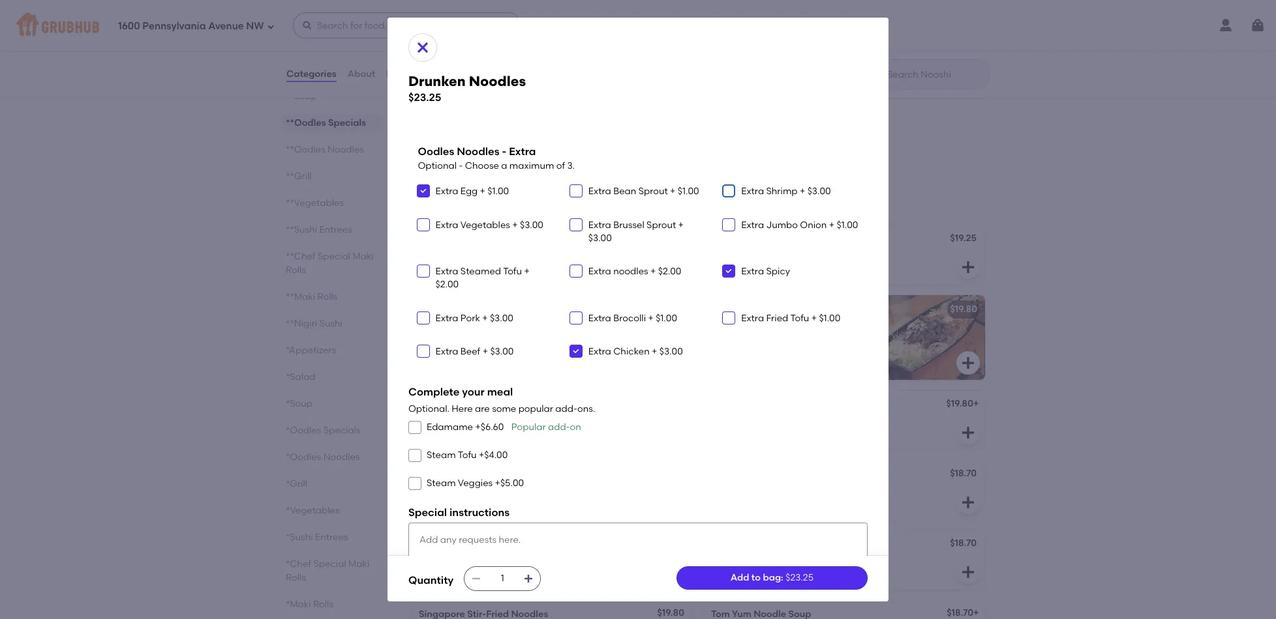 Task type: locate. For each thing, give the bounding box(es) containing it.
$19.80 button
[[411, 601, 693, 620]]

0 vertical spatial add-
[[555, 404, 577, 415]]

1 vertical spatial $18.70 button
[[703, 531, 985, 590]]

svg image right the nw on the left of the page
[[267, 23, 274, 30]]

$18.70 button
[[703, 461, 985, 520], [703, 531, 985, 590]]

rolls right *maki
[[313, 600, 333, 611]]

0 vertical spatial on
[[750, 304, 762, 315]]

svg image up reviews in the top left of the page
[[415, 40, 431, 55]]

$1.00 for extra jumbo onion + $1.00
[[837, 220, 858, 231]]

oodles
[[418, 146, 454, 158], [419, 400, 451, 411]]

goreng
[[440, 304, 474, 315]]

0 vertical spatial tofu
[[503, 266, 522, 277]]

oodles inside oodles noodles - extra optional - choose a maximum of 3.
[[418, 146, 454, 158]]

**oodles up **grill
[[286, 144, 325, 155]]

fried
[[766, 313, 788, 324]]

$3.00 right vegetables
[[520, 220, 543, 231]]

$23.25 right bag:
[[786, 573, 814, 584]]

extra spicy
[[741, 266, 790, 277]]

$3.00 for extra shrimp + $3.00
[[808, 186, 831, 197]]

maki
[[353, 251, 374, 262], [348, 559, 370, 570]]

extra up drunken noodles
[[741, 220, 764, 231]]

extra left brocolli
[[588, 313, 611, 324]]

1 horizontal spatial drunken
[[711, 234, 748, 246]]

rolls inside 'tab'
[[313, 600, 333, 611]]

0 vertical spatial maki
[[353, 251, 374, 262]]

1 vertical spatial spicy
[[453, 400, 477, 411]]

add- down popular
[[548, 422, 570, 433]]

0 horizontal spatial -
[[459, 160, 463, 172]]

0 vertical spatial entrees
[[319, 224, 352, 236]]

**grill tab
[[286, 170, 377, 183]]

special inside *chef special maki rolls
[[313, 559, 346, 570]]

0 vertical spatial steam
[[427, 450, 456, 461]]

**oodles up curry laksa
[[408, 195, 470, 212]]

$20.90 +
[[944, 47, 979, 58]]

spicy for extra
[[766, 266, 790, 277]]

extra shrimp + $3.00
[[741, 186, 831, 197]]

Special instructions text field
[[408, 523, 868, 572]]

instructions
[[450, 507, 510, 519]]

special down **sushi entrees tab
[[318, 251, 350, 262]]

extra down curry laksa
[[436, 266, 458, 277]]

extra left fried
[[741, 313, 764, 324]]

$3.00 right chicken
[[659, 346, 683, 358]]

+ inside extra steamed tofu + $2.00
[[524, 266, 530, 277]]

special up pho
[[408, 507, 447, 519]]

rolls down *chef
[[286, 573, 306, 584]]

**oodles noodles down **oodles specials
[[286, 144, 364, 155]]

oodles up optional at the top left of page
[[418, 146, 454, 158]]

2 vertical spatial special
[[313, 559, 346, 570]]

maki for *chef special maki rolls
[[348, 559, 370, 570]]

entrees
[[319, 224, 352, 236], [315, 532, 348, 543]]

tofu up thai
[[458, 450, 477, 461]]

**chef special maki rolls tab
[[286, 250, 377, 277]]

**vegetables tab
[[286, 196, 377, 210]]

tofu
[[503, 266, 522, 277], [790, 313, 809, 324], [458, 450, 477, 461]]

1 *oodles from the top
[[286, 425, 321, 436]]

$6.60
[[481, 422, 504, 433]]

sprout
[[639, 186, 668, 197], [647, 220, 676, 231]]

0 horizontal spatial spicy
[[453, 400, 477, 411]]

0 vertical spatial special
[[318, 251, 350, 262]]

Search Nooshi search field
[[886, 69, 986, 81]]

add- up popular add-on
[[555, 404, 577, 415]]

specials down *soup tab
[[323, 425, 361, 436]]

*oodles
[[286, 425, 321, 436], [286, 452, 321, 463]]

curry laksa button
[[411, 226, 693, 285]]

steam for steam veggies
[[427, 479, 456, 490]]

$1.00 right boat
[[819, 313, 841, 324]]

tofu right steamed
[[503, 266, 522, 277]]

2 vertical spatial $18.70
[[947, 608, 973, 619]]

0 horizontal spatial $23.25
[[408, 91, 441, 104]]

svg image left the input item quantity number field
[[471, 574, 482, 585]]

drunken up extra spicy
[[711, 234, 748, 246]]

maki down **sushi entrees tab
[[353, 251, 374, 262]]

**nigiri
[[286, 318, 317, 329]]

1 vertical spatial maki
[[348, 559, 370, 570]]

ramen
[[519, 400, 551, 411]]

extra inside extra steamed tofu + $2.00
[[436, 266, 458, 277]]

**oodles noodles inside tab
[[286, 144, 364, 155]]

1 vertical spatial specials
[[323, 425, 361, 436]]

sprout for extra bean sprout
[[639, 186, 668, 197]]

0 vertical spatial oodles
[[418, 146, 454, 158]]

noodles inside tab
[[328, 144, 364, 155]]

noodles inside tab
[[323, 452, 360, 463]]

1 horizontal spatial spicy
[[766, 266, 790, 277]]

are
[[475, 404, 490, 415]]

extra for extra chicken
[[588, 346, 611, 358]]

0 horizontal spatial $2.00
[[436, 280, 459, 291]]

$19.80 inside button
[[657, 608, 684, 619]]

add- inside complete your meal optional. here are some popular add-ons.
[[555, 404, 577, 415]]

$3.00 up onion
[[808, 186, 831, 197]]

$1.00 right onion
[[837, 220, 858, 231]]

1 steam from the top
[[427, 450, 456, 461]]

2 vertical spatial tofu
[[458, 450, 477, 461]]

specials up **oodles noodles tab
[[328, 117, 366, 129]]

rolls up sushi
[[317, 292, 338, 303]]

1 vertical spatial entrees
[[315, 532, 348, 543]]

- left choose
[[459, 160, 463, 172]]

rolls down **chef
[[286, 265, 306, 276]]

maki down *sushi entrees tab
[[348, 559, 370, 570]]

2 *oodles from the top
[[286, 452, 321, 463]]

$23.25 inside drunken noodles $23.25
[[408, 91, 441, 104]]

extra for extra fried tofu
[[741, 313, 764, 324]]

steam up special instructions
[[427, 479, 456, 490]]

1 $18.70 button from the top
[[703, 461, 985, 520]]

0 vertical spatial *oodles
[[286, 425, 321, 436]]

$2.00 right noodles
[[658, 266, 681, 277]]

- up a
[[502, 146, 506, 158]]

$3.00
[[808, 186, 831, 197], [520, 220, 543, 231], [588, 233, 612, 244], [490, 313, 513, 324], [490, 346, 514, 358], [659, 346, 683, 358]]

2 vertical spatial **oodles
[[408, 195, 470, 212]]

extra up curry laksa
[[436, 220, 458, 231]]

entrees down **vegetables tab
[[319, 224, 352, 236]]

1 vertical spatial oodles
[[419, 400, 451, 411]]

2 horizontal spatial tofu
[[790, 313, 809, 324]]

**soup tab
[[286, 89, 377, 103]]

**vegetables
[[286, 198, 344, 209]]

svg image
[[267, 23, 274, 30], [415, 40, 431, 55], [960, 74, 976, 90], [572, 187, 580, 195], [725, 187, 733, 195], [419, 221, 427, 229], [668, 260, 684, 276], [419, 268, 427, 275], [572, 268, 580, 275], [419, 348, 427, 356], [572, 348, 580, 356], [960, 356, 976, 371], [960, 426, 976, 441], [471, 574, 482, 585]]

**chef
[[286, 251, 316, 262]]

avenue
[[208, 20, 244, 32]]

drunken for drunken noodles $23.25
[[408, 73, 466, 89]]

1 vertical spatial $23.25
[[786, 573, 814, 584]]

1 vertical spatial sprout
[[647, 220, 676, 231]]

special down *sushi entrees tab
[[313, 559, 346, 570]]

svg image right noodles
[[668, 260, 684, 276]]

1 horizontal spatial $23.25
[[786, 573, 814, 584]]

$2.00 up mee goreng
[[436, 280, 459, 291]]

curry left 'laksa' at left
[[419, 234, 444, 246]]

entrees for *sushi entrees
[[315, 532, 348, 543]]

1 vertical spatial on
[[570, 422, 581, 433]]

entrees for **sushi entrees
[[319, 224, 352, 236]]

categories
[[286, 68, 336, 79]]

specials for *oodles specials
[[323, 425, 361, 436]]

0 vertical spatial sprout
[[639, 186, 668, 197]]

extra for extra egg
[[436, 186, 458, 197]]

svg image up mee
[[419, 268, 427, 275]]

$3.00 for extra pork + $3.00
[[490, 313, 513, 324]]

$3.00 up extra noodles + $2.00
[[588, 233, 612, 244]]

-
[[502, 146, 506, 158], [459, 160, 463, 172]]

extra left "shrimp"
[[741, 186, 764, 197]]

tofu right fried
[[790, 313, 809, 324]]

on
[[750, 304, 762, 315], [570, 422, 581, 433]]

$3.00 for extra vegetables + $3.00
[[520, 220, 543, 231]]

sushi
[[319, 318, 343, 329]]

sprout for extra brussel sprout
[[647, 220, 676, 231]]

sprout right brussel
[[647, 220, 676, 231]]

extra left pork
[[436, 313, 458, 324]]

edamame + $6.60
[[427, 422, 504, 433]]

sprout inside extra brussel sprout + $3.00
[[647, 220, 676, 231]]

extra for extra vegetables
[[436, 220, 458, 231]]

specials inside tab
[[323, 425, 361, 436]]

seafood
[[479, 400, 517, 411]]

$23.25 down reviews in the top left of the page
[[408, 91, 441, 104]]

extra chicken + $3.00
[[588, 346, 683, 358]]

spicy inside 'button'
[[453, 400, 477, 411]]

extra left bean
[[588, 186, 611, 197]]

steam up pad thai
[[427, 450, 456, 461]]

0 horizontal spatial tofu
[[458, 450, 477, 461]]

1 vertical spatial **oodles noodles
[[408, 195, 530, 212]]

specials inside tab
[[328, 117, 366, 129]]

1 horizontal spatial **oodles noodles
[[408, 195, 530, 212]]

0 vertical spatial drunken
[[408, 73, 466, 89]]

svg image
[[668, 4, 684, 20], [1250, 18, 1266, 33], [302, 20, 312, 31], [419, 187, 427, 195], [572, 221, 580, 229], [725, 221, 733, 229], [960, 260, 976, 276], [725, 268, 733, 275], [419, 314, 427, 322], [572, 314, 580, 322], [725, 314, 733, 322], [668, 356, 684, 371], [411, 452, 419, 460], [960, 495, 976, 511], [668, 565, 684, 581], [960, 565, 976, 581], [523, 574, 534, 585]]

extra for extra noodles
[[588, 266, 611, 277]]

complete
[[408, 386, 460, 399]]

1 vertical spatial special
[[408, 507, 447, 519]]

$23.25
[[408, 91, 441, 104], [786, 573, 814, 584]]

1 vertical spatial drunken
[[711, 234, 748, 246]]

*sushi entrees
[[286, 532, 348, 543]]

oodles for noodles
[[418, 146, 454, 158]]

$20.90
[[944, 47, 973, 58]]

tofu inside extra steamed tofu + $2.00
[[503, 266, 522, 277]]

optional.
[[408, 404, 450, 415]]

**oodles noodles
[[286, 144, 364, 155], [408, 195, 530, 212]]

**grill
[[286, 171, 312, 182]]

*oodles specials tab
[[286, 424, 377, 438]]

special
[[318, 251, 350, 262], [408, 507, 447, 519], [313, 559, 346, 570]]

**oodles specials tab
[[286, 116, 377, 130]]

extra inside extra brussel sprout + $3.00
[[588, 220, 611, 231]]

0 vertical spatial $23.25
[[408, 91, 441, 104]]

extra up maximum on the top left of the page
[[509, 146, 536, 158]]

*maki
[[286, 600, 311, 611]]

$3.00 for extra beef + $3.00
[[490, 346, 514, 358]]

popular add-on
[[511, 422, 581, 433]]

0 vertical spatial specials
[[328, 117, 366, 129]]

*appetizers tab
[[286, 344, 377, 358]]

extra egg + $1.00
[[436, 186, 509, 197]]

entrees down *vegetables tab
[[315, 532, 348, 543]]

**oodles noodles up vegetables
[[408, 195, 530, 212]]

svg image up curry laksa
[[419, 221, 427, 229]]

on down ons.
[[570, 422, 581, 433]]

1 vertical spatial tofu
[[790, 313, 809, 324]]

$3.00 right pork
[[490, 313, 513, 324]]

**oodles down **soup
[[286, 117, 326, 129]]

spicy down 'your'
[[453, 400, 477, 411]]

maki inside **chef special maki rolls
[[353, 251, 374, 262]]

reviews
[[386, 68, 423, 79]]

sprout right bean
[[639, 186, 668, 197]]

jumbo
[[766, 220, 798, 231]]

1 vertical spatial $18.70
[[950, 538, 977, 550]]

**oodles for **oodles specials tab
[[286, 117, 326, 129]]

maki for **chef special maki rolls
[[353, 251, 374, 262]]

**maki
[[286, 292, 315, 303]]

*soup tab
[[286, 397, 377, 411]]

1 horizontal spatial tofu
[[503, 266, 522, 277]]

edamame
[[427, 422, 473, 433]]

svg image down the 3.
[[572, 187, 580, 195]]

$18.70
[[950, 469, 977, 480], [950, 538, 977, 550], [947, 608, 973, 619]]

extra for extra brussel sprout
[[588, 220, 611, 231]]

extra left brussel
[[588, 220, 611, 231]]

popular
[[511, 422, 546, 433]]

extra left chicken
[[588, 346, 611, 358]]

$1.00 down a
[[488, 186, 509, 197]]

special inside **chef special maki rolls
[[318, 251, 350, 262]]

*salad tab
[[286, 371, 377, 384]]

0 horizontal spatial **oodles noodles
[[286, 144, 364, 155]]

oodles spicy seafood ramen button
[[411, 392, 693, 450]]

0 horizontal spatial drunken
[[408, 73, 466, 89]]

**maki rolls
[[286, 292, 338, 303]]

pad
[[419, 470, 437, 481]]

noodles
[[469, 73, 526, 89], [328, 144, 364, 155], [457, 146, 500, 158], [473, 195, 530, 212], [751, 234, 788, 246], [711, 304, 748, 315], [323, 452, 360, 463]]

$19.80 +
[[946, 399, 979, 410]]

extra beef + $3.00
[[436, 346, 514, 358]]

tofu for extra steamed tofu
[[503, 266, 522, 277]]

*oodles up *grill
[[286, 452, 321, 463]]

oodles down complete
[[419, 400, 451, 411]]

special for *chef special maki rolls
[[313, 559, 346, 570]]

$1.00 right bean
[[678, 186, 699, 197]]

spicy up the
[[766, 266, 790, 277]]

$1.00
[[488, 186, 509, 197], [678, 186, 699, 197], [837, 220, 858, 231], [656, 313, 677, 324], [819, 313, 841, 324]]

extra pork + $3.00
[[436, 313, 513, 324]]

2 steam from the top
[[427, 479, 456, 490]]

*vegetables tab
[[286, 504, 377, 518]]

*oodles down *soup
[[286, 425, 321, 436]]

drunken for drunken noodles
[[711, 234, 748, 246]]

1 vertical spatial **oodles
[[286, 144, 325, 155]]

1 horizontal spatial $2.00
[[658, 266, 681, 277]]

**sushi entrees tab
[[286, 223, 377, 237]]

0 vertical spatial spicy
[[766, 266, 790, 277]]

0 vertical spatial -
[[502, 146, 506, 158]]

drunken down red curry
[[408, 73, 466, 89]]

extra for extra jumbo onion
[[741, 220, 764, 231]]

0 vertical spatial $18.70 button
[[703, 461, 985, 520]]

extra left egg
[[436, 186, 458, 197]]

0 vertical spatial **oodles noodles
[[286, 144, 364, 155]]

extra left beef
[[436, 346, 458, 358]]

1 horizontal spatial on
[[750, 304, 762, 315]]

1 vertical spatial *oodles
[[286, 452, 321, 463]]

oodles inside 'button'
[[419, 400, 451, 411]]

$3.00 right beef
[[490, 346, 514, 358]]

curry right red
[[439, 48, 464, 60]]

on left the
[[750, 304, 762, 315]]

special for **chef special maki rolls
[[318, 251, 350, 262]]

$5.00
[[500, 479, 524, 490]]

add-
[[555, 404, 577, 415], [548, 422, 570, 433]]

$4.00
[[484, 450, 508, 461]]

0 vertical spatial $18.70
[[950, 469, 977, 480]]

0 vertical spatial **oodles
[[286, 117, 326, 129]]

steam for steam tofu
[[427, 450, 456, 461]]

maki inside *chef special maki rolls
[[348, 559, 370, 570]]

1 vertical spatial steam
[[427, 479, 456, 490]]

extra left noodles
[[588, 266, 611, 277]]

chicken
[[613, 346, 650, 358]]

drunken inside drunken noodles $23.25
[[408, 73, 466, 89]]

1 vertical spatial $2.00
[[436, 280, 459, 291]]



Task type: vqa. For each thing, say whether or not it's contained in the screenshot.
Side Orders tab
no



Task type: describe. For each thing, give the bounding box(es) containing it.
extra down drunken noodles
[[741, 266, 764, 277]]

rolls inside *chef special maki rolls
[[286, 573, 306, 584]]

maximum
[[509, 160, 554, 172]]

**nigiri sushi
[[286, 318, 343, 329]]

the
[[764, 304, 778, 315]]

meal
[[487, 386, 513, 399]]

main navigation navigation
[[0, 0, 1276, 51]]

extra for extra brocolli
[[588, 313, 611, 324]]

extra brocolli + $1.00
[[588, 313, 677, 324]]

svg image left noodles
[[572, 268, 580, 275]]

to
[[752, 573, 761, 584]]

extra jumbo onion + $1.00
[[741, 220, 858, 231]]

add to bag: $23.25
[[731, 573, 814, 584]]

categories button
[[286, 51, 337, 98]]

Input item quantity number field
[[488, 568, 517, 591]]

shrimp
[[766, 186, 798, 197]]

$2.00 inside extra steamed tofu + $2.00
[[436, 280, 459, 291]]

add
[[731, 573, 749, 584]]

red
[[419, 48, 437, 60]]

rolls inside **chef special maki rolls
[[286, 265, 306, 276]]

quantity
[[408, 575, 454, 588]]

pork
[[461, 313, 480, 324]]

svg image up $19.80 +
[[960, 356, 976, 371]]

*oodles specials
[[286, 425, 361, 436]]

0 vertical spatial curry
[[439, 48, 464, 60]]

specials for **oodles specials
[[328, 117, 366, 129]]

svg image down mee
[[419, 348, 427, 356]]

drunken noodles
[[711, 234, 788, 246]]

pad thai
[[419, 470, 459, 481]]

pho bo
[[419, 540, 450, 551]]

*salad
[[286, 372, 316, 383]]

$3.00 inside extra brussel sprout + $3.00
[[588, 233, 612, 244]]

tofu for extra fried tofu
[[790, 313, 809, 324]]

extra for extra bean sprout
[[588, 186, 611, 197]]

brussel
[[613, 220, 644, 231]]

egg
[[461, 186, 478, 197]]

$1.00 for extra fried tofu + $1.00
[[819, 313, 841, 324]]

extra for extra steamed tofu
[[436, 266, 458, 277]]

ons.
[[577, 404, 595, 415]]

reviews button
[[386, 51, 423, 98]]

extra inside oodles noodles - extra optional - choose a maximum of 3.
[[509, 146, 536, 158]]

brocolli
[[613, 313, 646, 324]]

curry laksa
[[419, 234, 473, 246]]

noodles on the boat image
[[887, 296, 985, 381]]

svg image up drunken noodles
[[725, 187, 733, 195]]

about
[[348, 68, 375, 79]]

**oodles noodles tab
[[286, 143, 377, 157]]

oodles spicy seafood ramen
[[419, 400, 551, 411]]

**sushi
[[286, 224, 317, 236]]

0 horizontal spatial on
[[570, 422, 581, 433]]

*oodles noodles tab
[[286, 451, 377, 465]]

extra for extra beef
[[436, 346, 458, 358]]

1 vertical spatial -
[[459, 160, 463, 172]]

*soup
[[286, 399, 313, 410]]

1 horizontal spatial -
[[502, 146, 506, 158]]

svg image down $20.90 +
[[960, 74, 976, 90]]

*vegetables
[[286, 506, 340, 517]]

onion
[[800, 220, 827, 231]]

3.
[[567, 160, 575, 172]]

nw
[[246, 20, 264, 32]]

0 vertical spatial $2.00
[[658, 266, 681, 277]]

noodles on the boat
[[711, 304, 802, 315]]

pho
[[419, 540, 436, 551]]

$18.70 +
[[947, 608, 979, 619]]

extra steamed tofu + $2.00
[[436, 266, 530, 291]]

some
[[492, 404, 516, 415]]

2 $18.70 button from the top
[[703, 531, 985, 590]]

beef
[[461, 346, 480, 358]]

**chef special maki rolls
[[286, 251, 374, 276]]

bag:
[[763, 573, 784, 584]]

extra bean sprout + $1.00
[[588, 186, 699, 197]]

oodles for spicy
[[419, 400, 451, 411]]

pennsylvania
[[142, 20, 206, 32]]

*oodles for *oodles specials
[[286, 425, 321, 436]]

*chef
[[286, 559, 311, 570]]

mee
[[419, 304, 438, 315]]

bean
[[613, 186, 636, 197]]

mee goreng
[[419, 304, 474, 315]]

**soup
[[286, 91, 317, 102]]

1 vertical spatial add-
[[548, 422, 570, 433]]

extra for extra pork
[[436, 313, 458, 324]]

pho bo button
[[411, 531, 693, 590]]

svg image left chicken
[[572, 348, 580, 356]]

*oodles noodles
[[286, 452, 360, 463]]

**sushi entrees
[[286, 224, 352, 236]]

svg image down $19.80 +
[[960, 426, 976, 441]]

special instructions
[[408, 507, 510, 519]]

*appetizers
[[286, 345, 336, 356]]

extra fried tofu + $1.00
[[741, 313, 841, 324]]

*sushi entrees tab
[[286, 531, 377, 545]]

1 vertical spatial curry
[[419, 234, 444, 246]]

veggies
[[458, 479, 493, 490]]

*chef special maki rolls tab
[[286, 558, 377, 585]]

steam tofu + $4.00
[[427, 450, 508, 461]]

thai
[[439, 470, 459, 481]]

a
[[501, 160, 507, 172]]

of
[[556, 160, 565, 172]]

1600
[[118, 20, 140, 32]]

**oodles for **oodles noodles tab
[[286, 144, 325, 155]]

your
[[462, 386, 485, 399]]

**oodles specials
[[286, 117, 366, 129]]

*maki rolls tab
[[286, 598, 377, 612]]

optional
[[418, 160, 457, 172]]

here
[[452, 404, 473, 415]]

$3.00 for extra chicken + $3.00
[[659, 346, 683, 358]]

spicy for oodles
[[453, 400, 477, 411]]

noodles inside oodles noodles - extra optional - choose a maximum of 3.
[[457, 146, 500, 158]]

*chef special maki rolls
[[286, 559, 370, 584]]

about button
[[347, 51, 376, 98]]

noodles inside drunken noodles $23.25
[[469, 73, 526, 89]]

red curry button
[[411, 40, 693, 99]]

*oodles for *oodles noodles
[[286, 452, 321, 463]]

steam veggies + $5.00
[[427, 479, 524, 490]]

boat
[[781, 304, 802, 315]]

popular
[[518, 404, 553, 415]]

$1.00 for extra bean sprout + $1.00
[[678, 186, 699, 197]]

*grill tab
[[286, 478, 377, 491]]

svg image inside main navigation 'navigation'
[[267, 23, 274, 30]]

extra brussel sprout + $3.00
[[588, 220, 684, 244]]

**maki rolls tab
[[286, 290, 377, 304]]

$1.00 right brocolli
[[656, 313, 677, 324]]

extra vegetables + $3.00
[[436, 220, 543, 231]]

$19.25
[[950, 233, 977, 244]]

+ inside extra brussel sprout + $3.00
[[678, 220, 684, 231]]

extra for extra shrimp
[[741, 186, 764, 197]]

**nigiri sushi tab
[[286, 317, 377, 331]]

pad thai button
[[411, 461, 693, 520]]

steamed
[[461, 266, 501, 277]]

extra noodles + $2.00
[[588, 266, 681, 277]]

vegetables
[[460, 220, 510, 231]]



